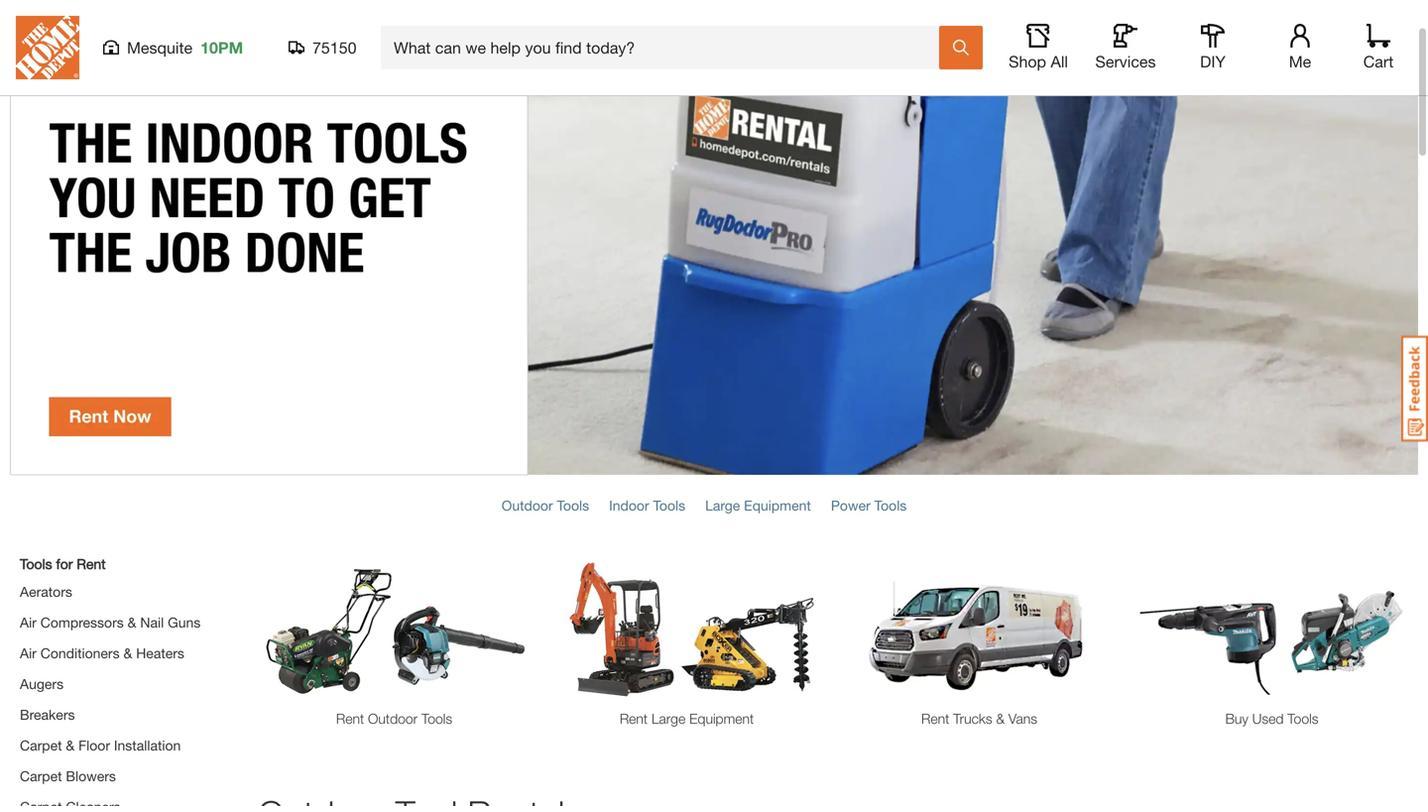 Task type: locate. For each thing, give the bounding box(es) containing it.
2  image from the left
[[551, 562, 823, 699]]

me button
[[1269, 24, 1332, 71]]

 image for trucks
[[843, 562, 1116, 699]]

the indoor tools you need to get the job done - rent now image
[[10, 84, 1418, 476]]

 image
[[258, 562, 531, 699], [551, 562, 823, 699], [843, 562, 1116, 699], [1136, 562, 1409, 699]]

carpet & floor installation link
[[20, 737, 181, 754]]

1 air from the top
[[20, 614, 37, 631]]

indoor tools link
[[609, 497, 686, 514]]

 image for outdoor
[[258, 562, 531, 699]]

 image up buy used tools in the right of the page
[[1136, 562, 1409, 699]]

1  image from the left
[[258, 562, 531, 699]]

carpet blowers
[[20, 768, 116, 785]]

1 horizontal spatial outdoor
[[502, 497, 553, 514]]

air compressors & nail guns
[[20, 614, 201, 631]]

carpet down breakers link
[[20, 737, 62, 754]]

services
[[1096, 52, 1156, 71]]

large
[[705, 497, 740, 514], [652, 711, 686, 727]]

outdoor tools
[[502, 497, 589, 514]]

rent large equipment
[[620, 711, 754, 727]]

buy used tools
[[1226, 711, 1319, 727]]

air up augers at the left
[[20, 645, 37, 662]]

carpet
[[20, 737, 62, 754], [20, 768, 62, 785]]

tools
[[557, 497, 589, 514], [653, 497, 686, 514], [875, 497, 907, 514], [20, 556, 52, 572], [422, 711, 452, 727], [1288, 711, 1319, 727]]

10pm
[[200, 38, 243, 57]]

4  image from the left
[[1136, 562, 1409, 699]]

rent for rent trucks & vans
[[922, 711, 950, 727]]

outdoor
[[502, 497, 553, 514], [368, 711, 418, 727]]

rent outdoor tools
[[336, 711, 452, 727]]

 image up rent outdoor tools at left bottom
[[258, 562, 531, 699]]

rent large equipment link
[[551, 709, 823, 730]]

conditioners
[[40, 645, 120, 662]]

mesquite
[[127, 38, 193, 57]]

& left vans
[[996, 711, 1005, 727]]

shop
[[1009, 52, 1047, 71]]

augers link
[[20, 676, 64, 692]]

3  image from the left
[[843, 562, 1116, 699]]

rent
[[77, 556, 106, 572], [336, 711, 364, 727], [620, 711, 648, 727], [922, 711, 950, 727]]

2 air from the top
[[20, 645, 37, 662]]

rent trucks & vans link
[[843, 709, 1116, 730]]

nail
[[140, 614, 164, 631]]

& left heaters
[[123, 645, 132, 662]]

1 vertical spatial large
[[652, 711, 686, 727]]

1 carpet from the top
[[20, 737, 62, 754]]

0 vertical spatial air
[[20, 614, 37, 631]]

& left nail
[[128, 614, 136, 631]]

breakers
[[20, 707, 75, 723]]

trucks
[[953, 711, 993, 727]]

cart link
[[1357, 24, 1401, 71]]

0 vertical spatial large
[[705, 497, 740, 514]]

rent outdoor tools link
[[258, 709, 531, 730]]

1 vertical spatial outdoor
[[368, 711, 418, 727]]

75150 button
[[289, 38, 357, 58]]

0 horizontal spatial outdoor
[[368, 711, 418, 727]]

for
[[56, 556, 73, 572]]

 image up rent trucks & vans at the right bottom of page
[[843, 562, 1116, 699]]

2 carpet from the top
[[20, 768, 62, 785]]

rental
[[70, 22, 151, 58]]

0 vertical spatial outdoor
[[502, 497, 553, 514]]

diy
[[1200, 52, 1226, 71]]

equipment
[[744, 497, 811, 514], [690, 711, 754, 727]]

air down aerators link in the bottom of the page
[[20, 614, 37, 631]]

carpet for carpet blowers
[[20, 768, 62, 785]]

diy button
[[1181, 24, 1245, 71]]

1 vertical spatial air
[[20, 645, 37, 662]]

buy
[[1226, 711, 1249, 727]]

air conditioners & heaters
[[20, 645, 184, 662]]

rent for rent large equipment
[[620, 711, 648, 727]]

75150
[[312, 38, 357, 57]]

carpet left blowers at left
[[20, 768, 62, 785]]

0 vertical spatial carpet
[[20, 737, 62, 754]]

tool
[[10, 22, 62, 58]]

 image for large
[[551, 562, 823, 699]]

guns
[[168, 614, 201, 631]]

0 vertical spatial equipment
[[744, 497, 811, 514]]

the home depot logo image
[[16, 16, 79, 79]]

1 vertical spatial equipment
[[690, 711, 754, 727]]

rent for rent outdoor tools
[[336, 711, 364, 727]]

1 vertical spatial carpet
[[20, 768, 62, 785]]

&
[[128, 614, 136, 631], [123, 645, 132, 662], [996, 711, 1005, 727], [66, 737, 75, 754]]

air
[[20, 614, 37, 631], [20, 645, 37, 662]]

carpet for carpet & floor installation
[[20, 737, 62, 754]]

What can we help you find today? search field
[[394, 27, 938, 68]]

 image up rent large equipment
[[551, 562, 823, 699]]

me
[[1289, 52, 1312, 71]]



Task type: vqa. For each thing, say whether or not it's contained in the screenshot.
Equipment
yes



Task type: describe. For each thing, give the bounding box(es) containing it.
aerators link
[[20, 584, 72, 600]]

air for air conditioners & heaters
[[20, 645, 37, 662]]

& for conditioners
[[123, 645, 132, 662]]

used
[[1253, 711, 1284, 727]]

tool rental
[[10, 22, 151, 58]]

augers
[[20, 676, 64, 692]]

compressors
[[40, 614, 124, 631]]

breakers link
[[20, 707, 75, 723]]

large equipment link
[[705, 497, 811, 514]]

shop all button
[[1007, 24, 1070, 71]]

heaters
[[136, 645, 184, 662]]

air compressors & nail guns link
[[20, 614, 201, 631]]

air conditioners & heaters link
[[20, 645, 184, 662]]

large equipment
[[705, 497, 811, 514]]

outdoor tools link
[[502, 497, 589, 514]]

cart
[[1364, 52, 1394, 71]]

feedback link image
[[1402, 335, 1428, 442]]

carpet & floor installation
[[20, 737, 181, 754]]

& for trucks
[[996, 711, 1005, 727]]

power tools link
[[831, 497, 907, 514]]

air for air compressors & nail guns
[[20, 614, 37, 631]]

tools for rent
[[20, 556, 106, 572]]

vans
[[1009, 711, 1038, 727]]

0 horizontal spatial large
[[652, 711, 686, 727]]

indoor
[[609, 497, 649, 514]]

indoor tools
[[609, 497, 686, 514]]

aerators
[[20, 584, 72, 600]]

power tools
[[831, 497, 907, 514]]

blowers
[[66, 768, 116, 785]]

all
[[1051, 52, 1068, 71]]

shop all
[[1009, 52, 1068, 71]]

& for compressors
[[128, 614, 136, 631]]

& left floor
[[66, 737, 75, 754]]

services button
[[1094, 24, 1158, 71]]

installation
[[114, 737, 181, 754]]

power
[[831, 497, 871, 514]]

buy used tools link
[[1136, 709, 1409, 730]]

1 horizontal spatial large
[[705, 497, 740, 514]]

 image for used
[[1136, 562, 1409, 699]]

floor
[[78, 737, 110, 754]]

mesquite 10pm
[[127, 38, 243, 57]]

rent trucks & vans
[[922, 711, 1038, 727]]

carpet blowers link
[[20, 768, 116, 785]]



